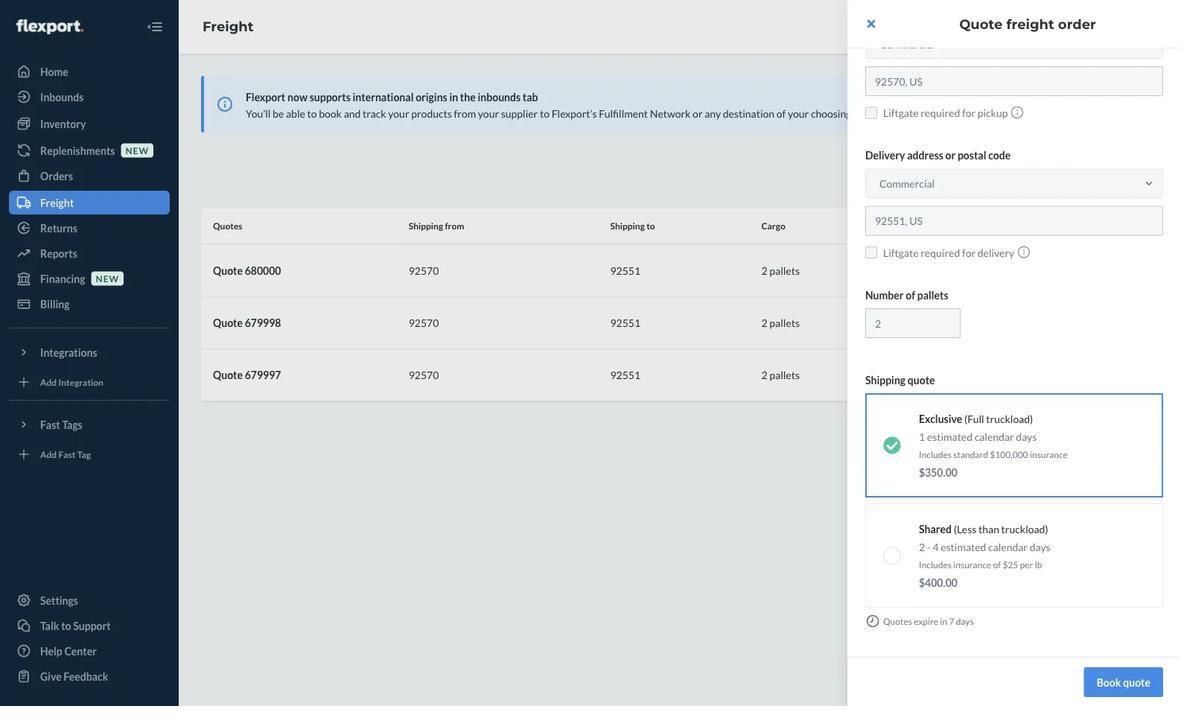 Task type: vqa. For each thing, say whether or not it's contained in the screenshot.
"Open Account Menu" icon
no



Task type: describe. For each thing, give the bounding box(es) containing it.
estimated inside exclusive (full truckload) 1 estimated calendar days includes standard $100,000 insurance $350.00
[[927, 430, 973, 443]]

2
[[919, 540, 925, 553]]

per
[[1020, 559, 1033, 570]]

pickup
[[978, 107, 1008, 119]]

truckload) inside shared (less than truckload) 2 - 4 estimated calendar days includes insurance of $25 per lb $400.00
[[1001, 522, 1048, 535]]

book quote button
[[1084, 667, 1163, 697]]

check circle image
[[883, 436, 901, 454]]

than
[[979, 522, 999, 535]]

lb
[[1035, 559, 1042, 570]]

for for delivery
[[962, 246, 976, 259]]

shared (less than truckload) 2 - 4 estimated calendar days includes insurance of $25 per lb $400.00
[[919, 522, 1051, 589]]

standard
[[954, 449, 988, 460]]

number
[[865, 289, 904, 301]]

freight
[[1007, 16, 1054, 32]]

includes inside shared (less than truckload) 2 - 4 estimated calendar days includes insurance of $25 per lb $400.00
[[919, 559, 952, 570]]

number of pallets
[[865, 289, 949, 301]]

$25
[[1003, 559, 1018, 570]]

in
[[940, 616, 947, 626]]

shipping
[[865, 374, 906, 386]]

0 vertical spatial of
[[906, 289, 915, 301]]

2 vertical spatial days
[[956, 616, 974, 626]]

includes inside exclusive (full truckload) 1 estimated calendar days includes standard $100,000 insurance $350.00
[[919, 449, 952, 460]]

U.S. address only text field
[[865, 66, 1163, 96]]

insurance inside shared (less than truckload) 2 - 4 estimated calendar days includes insurance of $25 per lb $400.00
[[954, 559, 991, 570]]

postal
[[958, 149, 986, 162]]

$350.00
[[919, 466, 958, 479]]

1
[[919, 430, 925, 443]]

required for pickup
[[921, 107, 960, 119]]

code
[[988, 149, 1011, 162]]

(less
[[954, 522, 977, 535]]

quotes expire in 7 days
[[883, 616, 974, 626]]



Task type: locate. For each thing, give the bounding box(es) containing it.
order
[[1058, 16, 1096, 32]]

for for pickup
[[962, 107, 976, 119]]

quotes
[[883, 616, 912, 626]]

1 vertical spatial insurance
[[954, 559, 991, 570]]

liftgate for liftgate required for delivery
[[883, 246, 919, 259]]

None checkbox
[[865, 246, 877, 258]]

$100,000
[[990, 449, 1028, 460]]

truckload)
[[986, 412, 1033, 425], [1001, 522, 1048, 535]]

(full
[[964, 412, 984, 425]]

quote freight order
[[959, 16, 1096, 32]]

truckload) right (full
[[986, 412, 1033, 425]]

1 vertical spatial of
[[993, 559, 1001, 570]]

calendar
[[975, 430, 1014, 443], [988, 540, 1028, 553]]

1 horizontal spatial insurance
[[1030, 449, 1068, 460]]

of left $25
[[993, 559, 1001, 570]]

of
[[906, 289, 915, 301], [993, 559, 1001, 570]]

estimated down (less
[[941, 540, 986, 553]]

truckload) inside exclusive (full truckload) 1 estimated calendar days includes standard $100,000 insurance $350.00
[[986, 412, 1033, 425]]

quote right shipping
[[908, 374, 935, 386]]

None number field
[[865, 308, 961, 338]]

exclusive
[[919, 412, 962, 425]]

book quote
[[1097, 676, 1151, 689]]

0 vertical spatial estimated
[[927, 430, 973, 443]]

days right 7 at right
[[956, 616, 974, 626]]

required
[[921, 107, 960, 119], [921, 246, 960, 259]]

1 vertical spatial includes
[[919, 559, 952, 570]]

delivery address or postal code
[[865, 149, 1011, 162]]

delivery
[[978, 246, 1015, 259]]

0 horizontal spatial of
[[906, 289, 915, 301]]

0 vertical spatial calendar
[[975, 430, 1014, 443]]

exclusive (full truckload) 1 estimated calendar days includes standard $100,000 insurance $350.00
[[919, 412, 1068, 479]]

quote for shipping quote
[[908, 374, 935, 386]]

0 vertical spatial for
[[962, 107, 976, 119]]

1 liftgate from the top
[[883, 107, 919, 119]]

quote inside button
[[1123, 676, 1151, 689]]

quote for book quote
[[1123, 676, 1151, 689]]

required up delivery address or postal code
[[921, 107, 960, 119]]

0 vertical spatial includes
[[919, 449, 952, 460]]

1 vertical spatial calendar
[[988, 540, 1028, 553]]

2 for from the top
[[962, 246, 976, 259]]

includes down 4 in the bottom right of the page
[[919, 559, 952, 570]]

pallets
[[917, 289, 949, 301]]

book
[[1097, 676, 1121, 689]]

shared
[[919, 522, 952, 535]]

calendar up $25
[[988, 540, 1028, 553]]

0 vertical spatial days
[[1016, 430, 1037, 443]]

liftgate
[[883, 107, 919, 119], [883, 246, 919, 259]]

quote
[[959, 16, 1003, 32]]

calendar inside exclusive (full truckload) 1 estimated calendar days includes standard $100,000 insurance $350.00
[[975, 430, 1014, 443]]

7
[[949, 616, 954, 626]]

-
[[927, 540, 931, 553]]

includes
[[919, 449, 952, 460], [919, 559, 952, 570]]

address
[[907, 149, 944, 162]]

for left delivery
[[962, 246, 976, 259]]

2 includes from the top
[[919, 559, 952, 570]]

days inside shared (less than truckload) 2 - 4 estimated calendar days includes insurance of $25 per lb $400.00
[[1030, 540, 1051, 553]]

or
[[946, 149, 956, 162]]

1 vertical spatial days
[[1030, 540, 1051, 553]]

insurance
[[1030, 449, 1068, 460], [954, 559, 991, 570]]

liftgate for liftgate required for pickup
[[883, 107, 919, 119]]

1 includes from the top
[[919, 449, 952, 460]]

liftgate up number of pallets
[[883, 246, 919, 259]]

0 horizontal spatial insurance
[[954, 559, 991, 570]]

of inside shared (less than truckload) 2 - 4 estimated calendar days includes insurance of $25 per lb $400.00
[[993, 559, 1001, 570]]

insurance inside exclusive (full truckload) 1 estimated calendar days includes standard $100,000 insurance $350.00
[[1030, 449, 1068, 460]]

calendar inside shared (less than truckload) 2 - 4 estimated calendar days includes insurance of $25 per lb $400.00
[[988, 540, 1028, 553]]

1 for from the top
[[962, 107, 976, 119]]

required up pallets
[[921, 246, 960, 259]]

delivery
[[865, 149, 905, 162]]

liftgate required for pickup
[[883, 107, 1008, 119]]

0 vertical spatial required
[[921, 107, 960, 119]]

1 vertical spatial truckload)
[[1001, 522, 1048, 535]]

0 vertical spatial truckload)
[[986, 412, 1033, 425]]

0 vertical spatial quote
[[908, 374, 935, 386]]

1 vertical spatial for
[[962, 246, 976, 259]]

2 required from the top
[[921, 246, 960, 259]]

None checkbox
[[865, 107, 877, 119]]

includes up $350.00
[[919, 449, 952, 460]]

0 vertical spatial liftgate
[[883, 107, 919, 119]]

required for delivery
[[921, 246, 960, 259]]

days up lb
[[1030, 540, 1051, 553]]

1 vertical spatial required
[[921, 246, 960, 259]]

estimated inside shared (less than truckload) 2 - 4 estimated calendar days includes insurance of $25 per lb $400.00
[[941, 540, 986, 553]]

calendar up $100,000
[[975, 430, 1014, 443]]

days
[[1016, 430, 1037, 443], [1030, 540, 1051, 553], [956, 616, 974, 626]]

for
[[962, 107, 976, 119], [962, 246, 976, 259]]

$400.00
[[919, 576, 958, 589]]

1 required from the top
[[921, 107, 960, 119]]

0 horizontal spatial quote
[[908, 374, 935, 386]]

quote right book at the right
[[1123, 676, 1151, 689]]

days inside exclusive (full truckload) 1 estimated calendar days includes standard $100,000 insurance $350.00
[[1016, 430, 1037, 443]]

1 horizontal spatial of
[[993, 559, 1001, 570]]

estimated
[[927, 430, 973, 443], [941, 540, 986, 553]]

quote
[[908, 374, 935, 386], [1123, 676, 1151, 689]]

days up $100,000
[[1016, 430, 1037, 443]]

for left pickup
[[962, 107, 976, 119]]

4
[[933, 540, 939, 553]]

0 vertical spatial insurance
[[1030, 449, 1068, 460]]

2 liftgate from the top
[[883, 246, 919, 259]]

1 vertical spatial liftgate
[[883, 246, 919, 259]]

1 vertical spatial quote
[[1123, 676, 1151, 689]]

1 vertical spatial estimated
[[941, 540, 986, 553]]

close image
[[867, 18, 876, 30]]

estimated down exclusive
[[927, 430, 973, 443]]

liftgate up delivery
[[883, 107, 919, 119]]

U.S. address only text field
[[865, 206, 1163, 236]]

1 horizontal spatial quote
[[1123, 676, 1151, 689]]

truckload) up 'per'
[[1001, 522, 1048, 535]]

liftgate required for delivery
[[883, 246, 1015, 259]]

of left pallets
[[906, 289, 915, 301]]

insurance right $100,000
[[1030, 449, 1068, 460]]

shipping quote
[[865, 374, 935, 386]]

insurance down (less
[[954, 559, 991, 570]]

expire
[[914, 616, 938, 626]]



